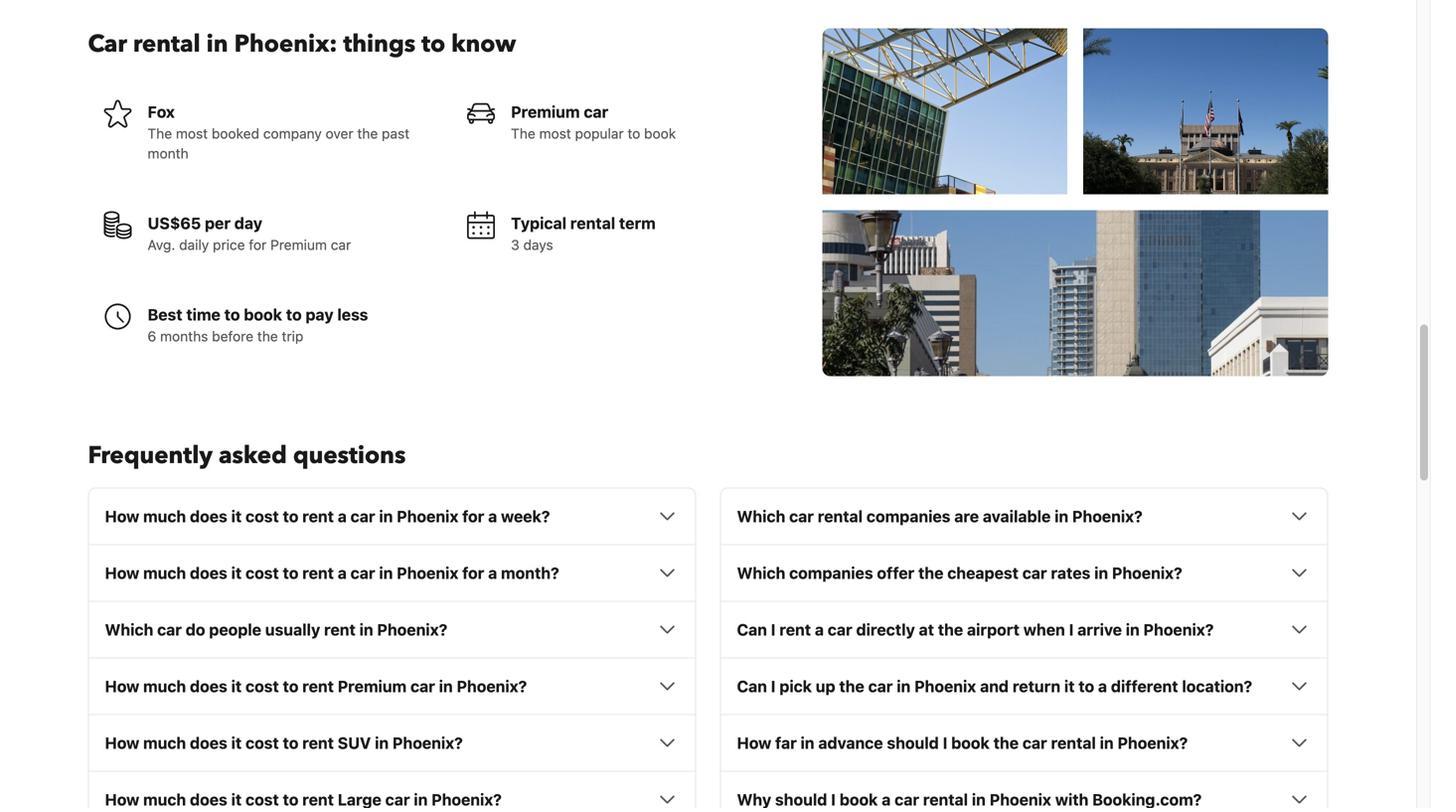 Task type: describe. For each thing, give the bounding box(es) containing it.
up
[[816, 677, 836, 696]]

how far in advance should i book the car rental in phoenix?
[[737, 734, 1189, 753]]

avg. daily price for premium car
[[148, 236, 351, 253]]

frequently
[[88, 439, 213, 472]]

in down the how much does it cost to rent a car in phoenix for a month? 'dropdown button'
[[360, 620, 374, 639]]

company
[[263, 125, 322, 141]]

week?
[[501, 507, 550, 526]]

a left the week?
[[488, 507, 497, 526]]

the inside dropdown button
[[994, 734, 1019, 753]]

how for how much does it cost to rent a car in phoenix for a month?
[[105, 564, 139, 583]]

how for how much does it cost to rent suv in phoenix?
[[105, 734, 139, 753]]

in down different
[[1100, 734, 1114, 753]]

district of phoenix where our customers prefer to stay. image
[[1084, 28, 1329, 194]]

cost for how much does it cost to rent a car in phoenix for a week?
[[246, 507, 279, 526]]

term
[[619, 214, 656, 232]]

and
[[981, 677, 1009, 696]]

a beautiful view of phoenix. image
[[823, 210, 1329, 376]]

in right far
[[801, 734, 815, 753]]

how for how much does it cost to rent a car in phoenix for a week?
[[105, 507, 139, 526]]

phoenix? inside "dropdown button"
[[1144, 620, 1215, 639]]

can i pick up the car in phoenix and return it to a different location? button
[[737, 675, 1312, 698]]

booked
[[212, 125, 260, 141]]

0 vertical spatial book
[[645, 125, 676, 141]]

frequently asked questions
[[88, 439, 406, 472]]

phoenix for week?
[[397, 507, 459, 526]]

time
[[186, 305, 221, 324]]

does for how much does it cost to rent suv in phoenix?
[[190, 734, 228, 753]]

which companies offer the cheapest car rates in phoenix?
[[737, 564, 1183, 583]]

daily
[[179, 236, 209, 253]]

to right popular
[[628, 125, 641, 141]]

1 vertical spatial companies
[[790, 564, 874, 583]]

per
[[205, 214, 231, 232]]

directly
[[857, 620, 916, 639]]

rent inside dropdown button
[[324, 620, 356, 639]]

how much does it cost to rent a car in phoenix for a month? button
[[105, 561, 680, 585]]

past
[[382, 125, 410, 141]]

in right rates
[[1095, 564, 1109, 583]]

rent for how much does it cost to rent suv in phoenix?
[[302, 734, 334, 753]]

best
[[148, 305, 183, 324]]

much for how much does it cost to rent a car in phoenix for a month?
[[143, 564, 186, 583]]

does for how much does it cost to rent a car in phoenix for a week?
[[190, 507, 228, 526]]

price
[[213, 236, 245, 253]]

months
[[160, 328, 208, 344]]

days
[[524, 236, 554, 253]]

a down how much does it cost to rent a car in phoenix for a week?
[[338, 564, 347, 583]]

0 vertical spatial for
[[249, 236, 267, 253]]

at
[[919, 620, 935, 639]]

it for how much does it cost to rent suv in phoenix?
[[231, 734, 242, 753]]

can i rent a car directly at the airport when i arrive in phoenix?
[[737, 620, 1215, 639]]

cheapest
[[948, 564, 1019, 583]]

rent for how much does it cost to rent premium car in phoenix?
[[302, 677, 334, 696]]

rent inside "dropdown button"
[[780, 620, 812, 639]]

car inside dropdown button
[[1023, 734, 1048, 753]]

how much does it cost to rent a car in phoenix for a month?
[[105, 564, 560, 583]]

can for can i pick up the car in phoenix and return it to a different location?
[[737, 677, 768, 696]]

arrive
[[1078, 620, 1123, 639]]

rent for how much does it cost to rent a car in phoenix for a month?
[[302, 564, 334, 583]]

the inside the most booked company over the past month
[[357, 125, 378, 141]]

0 vertical spatial premium
[[511, 102, 580, 121]]

cost for how much does it cost to rent premium car in phoenix?
[[246, 677, 279, 696]]

things
[[343, 28, 416, 60]]

does for how much does it cost to rent a car in phoenix for a month?
[[190, 564, 228, 583]]

can i rent a car directly at the airport when i arrive in phoenix? button
[[737, 618, 1312, 642]]

it inside dropdown button
[[1065, 677, 1075, 696]]

the most booked company over the past month
[[148, 125, 410, 161]]

much for how much does it cost to rent a car in phoenix for a week?
[[143, 507, 186, 526]]

location?
[[1183, 677, 1253, 696]]

for for how much does it cost to rent a car in phoenix for a week?
[[463, 507, 485, 526]]

to up how much does it cost to rent a car in phoenix for a month?
[[283, 507, 299, 526]]

to inside 'dropdown button'
[[283, 564, 299, 583]]

pick
[[780, 677, 812, 696]]

1 vertical spatial book
[[244, 305, 282, 324]]

can i pick up the car in phoenix and return it to a different location?
[[737, 677, 1253, 696]]

phoenix? inside dropdown button
[[457, 677, 527, 696]]

to inside dropdown button
[[1079, 677, 1095, 696]]

to down "usually"
[[283, 677, 299, 696]]

asked
[[219, 439, 287, 472]]

i inside can i pick up the car in phoenix and return it to a different location? dropdown button
[[771, 677, 776, 696]]

return
[[1013, 677, 1061, 696]]

rental inside how far in advance should i book the car rental in phoenix? dropdown button
[[1052, 734, 1097, 753]]

how far in advance should i book the car rental in phoenix? button
[[737, 731, 1312, 755]]

do
[[186, 620, 205, 639]]

available
[[983, 507, 1051, 526]]

much for how much does it cost to rent suv in phoenix?
[[143, 734, 186, 753]]

advance
[[819, 734, 884, 753]]

pay
[[306, 305, 334, 324]]

can for can i rent a car directly at the airport when i arrive in phoenix?
[[737, 620, 768, 639]]

premium inside dropdown button
[[338, 677, 407, 696]]

a inside "dropdown button"
[[815, 620, 824, 639]]

to up 'trip' on the left top of the page
[[286, 305, 302, 324]]

which car rental companies are available in phoenix? button
[[737, 504, 1312, 528]]

in left phoenix:
[[207, 28, 228, 60]]

the right offer
[[919, 564, 944, 583]]

3 days
[[511, 236, 554, 253]]

how much does it cost to rent suv in phoenix?
[[105, 734, 463, 753]]

how much does it cost to rent premium car in phoenix? button
[[105, 675, 680, 698]]

it for how much does it cost to rent a car in phoenix for a month?
[[231, 564, 242, 583]]

suv
[[338, 734, 371, 753]]

much for how much does it cost to rent premium car in phoenix?
[[143, 677, 186, 696]]



Task type: vqa. For each thing, say whether or not it's contained in the screenshot.
the bottom Phoenix
yes



Task type: locate. For each thing, give the bounding box(es) containing it.
1 horizontal spatial book
[[645, 125, 676, 141]]

1 vertical spatial phoenix
[[397, 564, 459, 583]]

the up month
[[148, 125, 172, 141]]

phoenix? inside dropdown button
[[1118, 734, 1189, 753]]

2 much from the top
[[143, 564, 186, 583]]

a left month?
[[488, 564, 497, 583]]

2 vertical spatial book
[[952, 734, 990, 753]]

phoenix:
[[234, 28, 337, 60]]

before
[[212, 328, 254, 344]]

i
[[771, 620, 776, 639], [1070, 620, 1074, 639], [771, 677, 776, 696], [943, 734, 948, 753]]

a inside dropdown button
[[1099, 677, 1108, 696]]

4 does from the top
[[190, 734, 228, 753]]

6
[[148, 328, 156, 344]]

1 horizontal spatial the
[[511, 125, 536, 141]]

a up up
[[815, 620, 824, 639]]

how much does it cost to rent a car in phoenix for a week?
[[105, 507, 550, 526]]

cost down asked
[[246, 507, 279, 526]]

does for how much does it cost to rent premium car in phoenix?
[[190, 677, 228, 696]]

it inside 'dropdown button'
[[231, 564, 242, 583]]

to up before
[[224, 305, 240, 324]]

which car do people usually rent in phoenix?
[[105, 620, 448, 639]]

3 cost from the top
[[246, 677, 279, 696]]

phoenix inside dropdown button
[[915, 677, 977, 696]]

most inside the most booked company over the past month
[[176, 125, 208, 141]]

to right return
[[1079, 677, 1095, 696]]

1 cost from the top
[[246, 507, 279, 526]]

1 vertical spatial for
[[463, 507, 485, 526]]

for
[[249, 236, 267, 253], [463, 507, 485, 526], [463, 564, 485, 583]]

it for how much does it cost to rent premium car in phoenix?
[[231, 677, 242, 696]]

us$65 per day
[[148, 214, 263, 232]]

the
[[357, 125, 378, 141], [257, 328, 278, 344], [919, 564, 944, 583], [939, 620, 964, 639], [840, 677, 865, 696], [994, 734, 1019, 753]]

most for fox
[[176, 125, 208, 141]]

in up the how much does it cost to rent a car in phoenix for a month? 'dropdown button'
[[379, 507, 393, 526]]

it down how much does it cost to rent premium car in phoenix?
[[231, 734, 242, 753]]

cost inside 'dropdown button'
[[246, 564, 279, 583]]

phoenix
[[397, 507, 459, 526], [397, 564, 459, 583], [915, 677, 977, 696]]

it right return
[[1065, 677, 1075, 696]]

which for which car rental companies are available in phoenix?
[[737, 507, 786, 526]]

2 vertical spatial premium
[[338, 677, 407, 696]]

to up "usually"
[[283, 564, 299, 583]]

how for how far in advance should i book the car rental in phoenix?
[[737, 734, 772, 753]]

cost
[[246, 507, 279, 526], [246, 564, 279, 583], [246, 677, 279, 696], [246, 734, 279, 753]]

rental
[[133, 28, 201, 60], [571, 214, 616, 232], [818, 507, 863, 526], [1052, 734, 1097, 753]]

cost down which car do people usually rent in phoenix?
[[246, 677, 279, 696]]

2 does from the top
[[190, 564, 228, 583]]

1 most from the left
[[176, 125, 208, 141]]

premium up the most popular to book
[[511, 102, 580, 121]]

in inside "dropdown button"
[[1126, 620, 1140, 639]]

for left month?
[[463, 564, 485, 583]]

typical
[[511, 214, 567, 232]]

most up month
[[176, 125, 208, 141]]

how much does it cost to rent suv in phoenix? button
[[105, 731, 680, 755]]

phoenix?
[[1073, 507, 1143, 526], [1113, 564, 1183, 583], [377, 620, 448, 639], [1144, 620, 1215, 639], [457, 677, 527, 696], [393, 734, 463, 753], [1118, 734, 1189, 753]]

1 does from the top
[[190, 507, 228, 526]]

premium car
[[511, 102, 609, 121]]

the inside "dropdown button"
[[939, 620, 964, 639]]

2 horizontal spatial premium
[[511, 102, 580, 121]]

cost for how much does it cost to rent suv in phoenix?
[[246, 734, 279, 753]]

how inside 'dropdown button'
[[105, 734, 139, 753]]

premium right price
[[271, 236, 327, 253]]

phoenix left and
[[915, 677, 977, 696]]

rent right "usually"
[[324, 620, 356, 639]]

how inside dropdown button
[[737, 734, 772, 753]]

in right "arrive"
[[1126, 620, 1140, 639]]

usually
[[265, 620, 320, 639]]

phoenix? inside 'dropdown button'
[[393, 734, 463, 753]]

it up 'people'
[[231, 564, 242, 583]]

1 the from the left
[[148, 125, 172, 141]]

over
[[326, 125, 354, 141]]

rent left suv at the bottom left of the page
[[302, 734, 334, 753]]

book right popular
[[645, 125, 676, 141]]

2 the from the left
[[511, 125, 536, 141]]

most for premium car
[[540, 125, 572, 141]]

companies up offer
[[867, 507, 951, 526]]

phoenix up 'which car do people usually rent in phoenix?' dropdown button
[[397, 564, 459, 583]]

2 can from the top
[[737, 677, 768, 696]]

2 horizontal spatial book
[[952, 734, 990, 753]]

book up 'trip' on the left top of the page
[[244, 305, 282, 324]]

for left the week?
[[463, 507, 485, 526]]

the for premium car
[[511, 125, 536, 141]]

does
[[190, 507, 228, 526], [190, 564, 228, 583], [190, 677, 228, 696], [190, 734, 228, 753]]

0 horizontal spatial premium
[[271, 236, 327, 253]]

which
[[737, 507, 786, 526], [737, 564, 786, 583], [105, 620, 153, 639]]

4 much from the top
[[143, 734, 186, 753]]

how much does it cost to rent a car in phoenix for a week? button
[[105, 504, 680, 528]]

does inside 'dropdown button'
[[190, 564, 228, 583]]

it
[[231, 507, 242, 526], [231, 564, 242, 583], [231, 677, 242, 696], [1065, 677, 1075, 696], [231, 734, 242, 753]]

the most popular to book
[[511, 125, 676, 141]]

phoenix inside dropdown button
[[397, 507, 459, 526]]

how much does it cost to rent premium car in phoenix?
[[105, 677, 527, 696]]

a left different
[[1099, 677, 1108, 696]]

different
[[1112, 677, 1179, 696]]

book inside dropdown button
[[952, 734, 990, 753]]

phoenix inside 'dropdown button'
[[397, 564, 459, 583]]

cost inside 'dropdown button'
[[246, 734, 279, 753]]

which for which car do people usually rent in phoenix?
[[105, 620, 153, 639]]

rent inside 'dropdown button'
[[302, 734, 334, 753]]

how inside 'dropdown button'
[[105, 564, 139, 583]]

people
[[209, 620, 262, 639]]

0 vertical spatial companies
[[867, 507, 951, 526]]

rent down "usually"
[[302, 677, 334, 696]]

can
[[737, 620, 768, 639], [737, 677, 768, 696]]

the down can i pick up the car in phoenix and return it to a different location?
[[994, 734, 1019, 753]]

3 much from the top
[[143, 677, 186, 696]]

cost for how much does it cost to rent a car in phoenix for a month?
[[246, 564, 279, 583]]

cost down how much does it cost to rent premium car in phoenix?
[[246, 734, 279, 753]]

less
[[338, 305, 368, 324]]

1 horizontal spatial premium
[[338, 677, 407, 696]]

trip
[[282, 328, 304, 344]]

for inside 'dropdown button'
[[463, 564, 485, 583]]

to down how much does it cost to rent premium car in phoenix?
[[283, 734, 299, 753]]

much
[[143, 507, 186, 526], [143, 564, 186, 583], [143, 677, 186, 696], [143, 734, 186, 753]]

best time to book to pay less
[[148, 305, 368, 324]]

premium up suv at the bottom left of the page
[[338, 677, 407, 696]]

0 horizontal spatial the
[[148, 125, 172, 141]]

companies left offer
[[790, 564, 874, 583]]

month?
[[501, 564, 560, 583]]

to left know
[[422, 28, 446, 60]]

offer
[[878, 564, 915, 583]]

typical rental term
[[511, 214, 656, 232]]

2 vertical spatial for
[[463, 564, 485, 583]]

it for how much does it cost to rent a car in phoenix for a week?
[[231, 507, 242, 526]]

the for fox
[[148, 125, 172, 141]]

0 horizontal spatial most
[[176, 125, 208, 141]]

companies
[[867, 507, 951, 526], [790, 564, 874, 583]]

how
[[105, 507, 139, 526], [105, 564, 139, 583], [105, 677, 139, 696], [105, 734, 139, 753], [737, 734, 772, 753]]

book
[[645, 125, 676, 141], [244, 305, 282, 324], [952, 734, 990, 753]]

fox
[[148, 102, 175, 121]]

1 much from the top
[[143, 507, 186, 526]]

in
[[207, 28, 228, 60], [379, 507, 393, 526], [1055, 507, 1069, 526], [379, 564, 393, 583], [1095, 564, 1109, 583], [360, 620, 374, 639], [1126, 620, 1140, 639], [439, 677, 453, 696], [897, 677, 911, 696], [375, 734, 389, 753], [801, 734, 815, 753], [1100, 734, 1114, 753]]

6 months before the trip
[[148, 328, 304, 344]]

which car rental companies are available in phoenix?
[[737, 507, 1143, 526]]

in up 'which car do people usually rent in phoenix?' dropdown button
[[379, 564, 393, 583]]

airport
[[968, 620, 1020, 639]]

1 horizontal spatial most
[[540, 125, 572, 141]]

a up how much does it cost to rent a car in phoenix for a month?
[[338, 507, 347, 526]]

it down 'people'
[[231, 677, 242, 696]]

rent inside 'dropdown button'
[[302, 564, 334, 583]]

car inside 'dropdown button'
[[351, 564, 375, 583]]

0 vertical spatial which
[[737, 507, 786, 526]]

0 vertical spatial phoenix
[[397, 507, 459, 526]]

rental inside which car rental companies are available in phoenix? dropdown button
[[818, 507, 863, 526]]

2 vertical spatial which
[[105, 620, 153, 639]]

the down premium car
[[511, 125, 536, 141]]

premium
[[511, 102, 580, 121], [271, 236, 327, 253], [338, 677, 407, 696]]

2 cost from the top
[[246, 564, 279, 583]]

much inside 'dropdown button'
[[143, 564, 186, 583]]

for for how much does it cost to rent a car in phoenix for a month?
[[463, 564, 485, 583]]

for inside dropdown button
[[463, 507, 485, 526]]

rent up pick
[[780, 620, 812, 639]]

which companies offer the cheapest car rates in phoenix? button
[[737, 561, 1312, 585]]

0 vertical spatial can
[[737, 620, 768, 639]]

much inside 'dropdown button'
[[143, 734, 186, 753]]

in right suv at the bottom left of the page
[[375, 734, 389, 753]]

when
[[1024, 620, 1066, 639]]

i inside how far in advance should i book the car rental in phoenix? dropdown button
[[943, 734, 948, 753]]

for down day at the left top of the page
[[249, 236, 267, 253]]

car
[[88, 28, 127, 60]]

know
[[452, 28, 516, 60]]

cost up which car do people usually rent in phoenix?
[[246, 564, 279, 583]]

1 vertical spatial premium
[[271, 236, 327, 253]]

are
[[955, 507, 980, 526]]

in inside 'dropdown button'
[[375, 734, 389, 753]]

the
[[148, 125, 172, 141], [511, 125, 536, 141]]

questions
[[293, 439, 406, 472]]

can inside dropdown button
[[737, 677, 768, 696]]

us$65
[[148, 214, 201, 232]]

can inside "dropdown button"
[[737, 620, 768, 639]]

most
[[176, 125, 208, 141], [540, 125, 572, 141]]

4 cost from the top
[[246, 734, 279, 753]]

rent up how much does it cost to rent a car in phoenix for a month?
[[302, 507, 334, 526]]

in up the 'should'
[[897, 677, 911, 696]]

2 vertical spatial phoenix
[[915, 677, 977, 696]]

rent for how much does it cost to rent a car in phoenix for a week?
[[302, 507, 334, 526]]

phoenix up the how much does it cost to rent a car in phoenix for a month? 'dropdown button'
[[397, 507, 459, 526]]

avg.
[[148, 236, 175, 253]]

0 horizontal spatial book
[[244, 305, 282, 324]]

in down 'which car do people usually rent in phoenix?' dropdown button
[[439, 677, 453, 696]]

a
[[338, 507, 347, 526], [488, 507, 497, 526], [338, 564, 347, 583], [488, 564, 497, 583], [815, 620, 824, 639], [1099, 677, 1108, 696]]

the inside the most booked company over the past month
[[148, 125, 172, 141]]

it down frequently asked questions
[[231, 507, 242, 526]]

in right available
[[1055, 507, 1069, 526]]

1 can from the top
[[737, 620, 768, 639]]

book right the 'should'
[[952, 734, 990, 753]]

1 vertical spatial which
[[737, 564, 786, 583]]

the right at
[[939, 620, 964, 639]]

day
[[235, 214, 263, 232]]

the left past
[[357, 125, 378, 141]]

to inside 'dropdown button'
[[283, 734, 299, 753]]

most down premium car
[[540, 125, 572, 141]]

3 does from the top
[[190, 677, 228, 696]]

the down best time to book to pay less
[[257, 328, 278, 344]]

one of the most visited landmarks in phoenix. image
[[823, 28, 1068, 194]]

month
[[148, 145, 189, 161]]

to
[[422, 28, 446, 60], [628, 125, 641, 141], [224, 305, 240, 324], [286, 305, 302, 324], [283, 507, 299, 526], [283, 564, 299, 583], [283, 677, 299, 696], [1079, 677, 1095, 696], [283, 734, 299, 753]]

how for how much does it cost to rent premium car in phoenix?
[[105, 677, 139, 696]]

rates
[[1052, 564, 1091, 583]]

rent down how much does it cost to rent a car in phoenix for a week?
[[302, 564, 334, 583]]

which car do people usually rent in phoenix? button
[[105, 618, 680, 642]]

phoenix for month?
[[397, 564, 459, 583]]

1 vertical spatial can
[[737, 677, 768, 696]]

which for which companies offer the cheapest car rates in phoenix?
[[737, 564, 786, 583]]

popular
[[575, 125, 624, 141]]

3
[[511, 236, 520, 253]]

does inside 'dropdown button'
[[190, 734, 228, 753]]

in inside 'dropdown button'
[[379, 564, 393, 583]]

2 most from the left
[[540, 125, 572, 141]]

car
[[584, 102, 609, 121], [331, 236, 351, 253], [351, 507, 375, 526], [790, 507, 814, 526], [351, 564, 375, 583], [1023, 564, 1048, 583], [157, 620, 182, 639], [828, 620, 853, 639], [411, 677, 435, 696], [869, 677, 893, 696], [1023, 734, 1048, 753]]

car inside "dropdown button"
[[828, 620, 853, 639]]

car rental in phoenix: things to know
[[88, 28, 516, 60]]

far
[[776, 734, 797, 753]]

the right up
[[840, 677, 865, 696]]

it inside 'dropdown button'
[[231, 734, 242, 753]]

should
[[887, 734, 940, 753]]



